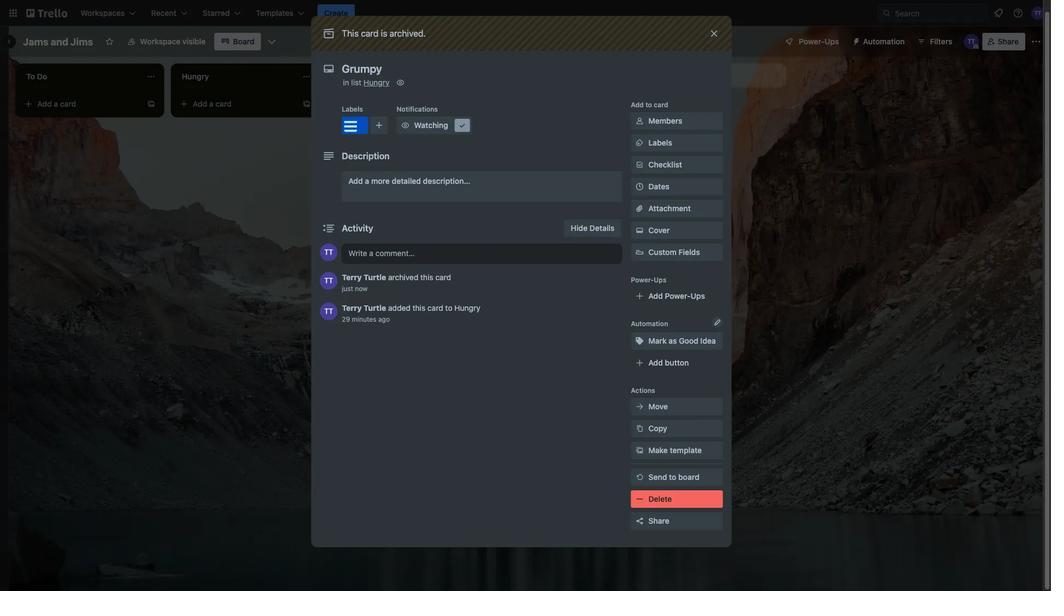 Task type: vqa. For each thing, say whether or not it's contained in the screenshot.
the rightmost Share BUTTON
yes



Task type: locate. For each thing, give the bounding box(es) containing it.
1 horizontal spatial add a card
[[193, 99, 232, 108]]

turtle up 29 minutes ago 'link'
[[364, 304, 386, 313]]

share left show menu icon
[[998, 37, 1019, 46]]

sm image for labels
[[634, 137, 645, 148]]

3 add a card button from the left
[[331, 95, 453, 113]]

make template
[[648, 446, 702, 455]]

1 horizontal spatial hungry
[[454, 304, 480, 313]]

2 create from template… image from the left
[[302, 100, 311, 108]]

1 vertical spatial hungry
[[454, 304, 480, 313]]

add a card
[[37, 99, 76, 108], [193, 99, 232, 108], [348, 99, 387, 108]]

share button
[[982, 33, 1025, 50], [631, 512, 723, 530]]

2 vertical spatial power-
[[665, 292, 691, 301]]

terry for added this card to hungry
[[342, 304, 362, 313]]

hungry inside terry turtle added this card to hungry 29 minutes ago
[[454, 304, 480, 313]]

sm image
[[395, 77, 406, 88], [634, 116, 645, 126], [634, 137, 645, 148], [634, 336, 645, 347], [634, 401, 645, 412], [634, 423, 645, 434], [634, 445, 645, 456]]

to right send
[[669, 473, 676, 482]]

terry up the just now "link"
[[342, 273, 362, 282]]

this for added
[[413, 304, 425, 313]]

0 vertical spatial labels
[[342, 105, 363, 113]]

to for send
[[669, 473, 676, 482]]

actions
[[631, 386, 655, 394]]

Write a comment text field
[[342, 244, 622, 263]]

card
[[361, 28, 379, 39], [60, 99, 76, 108], [215, 99, 232, 108], [371, 99, 387, 108], [654, 101, 668, 108], [435, 273, 451, 282], [428, 304, 443, 313]]

archived.
[[390, 28, 426, 39]]

0 vertical spatial turtle
[[364, 273, 386, 282]]

primary element
[[0, 0, 1051, 26]]

to
[[646, 101, 652, 108], [445, 304, 452, 313], [669, 473, 676, 482]]

to right 'added'
[[445, 304, 452, 313]]

this inside terry turtle added this card to hungry 29 minutes ago
[[413, 304, 425, 313]]

sm image left send
[[634, 472, 645, 483]]

members link
[[631, 112, 723, 130]]

automation down search image
[[863, 37, 905, 46]]

2 horizontal spatial add a card button
[[331, 95, 453, 113]]

0 vertical spatial hungry
[[364, 78, 389, 87]]

sm image inside 'automation' button
[[848, 33, 863, 48]]

as
[[669, 336, 677, 345]]

checklist link
[[631, 156, 723, 174]]

1 vertical spatial to
[[445, 304, 452, 313]]

share
[[998, 37, 1019, 46], [648, 516, 669, 526]]

customize views image
[[266, 36, 277, 47]]

mark as good idea button
[[631, 332, 723, 350]]

watching button
[[397, 117, 472, 134]]

notifications
[[397, 105, 438, 113]]

0 vertical spatial terry
[[342, 273, 362, 282]]

2 add a card from the left
[[193, 99, 232, 108]]

1 horizontal spatial power-
[[665, 292, 691, 301]]

0 horizontal spatial add a card button
[[20, 95, 142, 113]]

now
[[355, 285, 368, 292]]

Board name text field
[[18, 33, 98, 50]]

1 horizontal spatial share button
[[982, 33, 1025, 50]]

1 add a card button from the left
[[20, 95, 142, 113]]

labels up 'checklist'
[[648, 138, 672, 147]]

add a card button for 2nd create from template… icon from the left
[[175, 95, 298, 113]]

sm image inside the members link
[[634, 116, 645, 126]]

switch to… image
[[8, 8, 19, 19]]

29 minutes ago link
[[342, 315, 390, 323]]

1 horizontal spatial share
[[998, 37, 1019, 46]]

add
[[37, 99, 52, 108], [193, 99, 207, 108], [348, 99, 363, 108], [631, 101, 644, 108], [348, 177, 363, 186], [648, 292, 663, 301], [648, 358, 663, 367]]

1 vertical spatial turtle
[[364, 304, 386, 313]]

sm image inside move link
[[634, 401, 645, 412]]

sm image inside labels link
[[634, 137, 645, 148]]

2 horizontal spatial power-
[[799, 37, 825, 46]]

in list hungry
[[343, 78, 389, 87]]

is
[[381, 28, 387, 39]]

0 vertical spatial ups
[[825, 37, 839, 46]]

card inside terry turtle archived this card just now
[[435, 273, 451, 282]]

hungry
[[364, 78, 389, 87], [454, 304, 480, 313]]

sm image
[[848, 33, 863, 48], [400, 120, 411, 131], [457, 120, 468, 131], [634, 159, 645, 170], [634, 225, 645, 236], [634, 472, 645, 483], [634, 494, 645, 505]]

sm image for move
[[634, 401, 645, 412]]

sm image right the power-ups button
[[848, 33, 863, 48]]

0 horizontal spatial create from template… image
[[147, 100, 155, 108]]

0 vertical spatial share button
[[982, 33, 1025, 50]]

add a card button
[[20, 95, 142, 113], [175, 95, 298, 113], [331, 95, 453, 113]]

sm image for copy
[[634, 423, 645, 434]]

1 vertical spatial ups
[[654, 276, 666, 284]]

1 vertical spatial share button
[[631, 512, 723, 530]]

1 vertical spatial power-ups
[[631, 276, 666, 284]]

visible
[[182, 37, 206, 46]]

sm image for send to board
[[634, 472, 645, 483]]

custom
[[648, 248, 677, 257]]

add power-ups
[[648, 292, 705, 301]]

ups left 'automation' button
[[825, 37, 839, 46]]

ups down "fields"
[[691, 292, 705, 301]]

hide details
[[571, 224, 614, 233]]

1 horizontal spatial ups
[[691, 292, 705, 301]]

1 horizontal spatial add a card button
[[175, 95, 298, 113]]

1 horizontal spatial to
[[646, 101, 652, 108]]

2 terry from the top
[[342, 304, 362, 313]]

turtle inside terry turtle archived this card just now
[[364, 273, 386, 282]]

0 vertical spatial this
[[420, 273, 433, 282]]

None text field
[[336, 59, 698, 78]]

dates
[[648, 182, 669, 191]]

2 turtle from the top
[[364, 304, 386, 313]]

sm image for watching
[[400, 120, 411, 131]]

this right 'added'
[[413, 304, 425, 313]]

custom fields
[[648, 248, 700, 257]]

this card is archived.
[[342, 28, 426, 39]]

sm image left 'checklist'
[[634, 159, 645, 170]]

1 vertical spatial power-
[[631, 276, 654, 284]]

1 horizontal spatial automation
[[863, 37, 905, 46]]

labels link
[[631, 134, 723, 152]]

sm image inside the delete link
[[634, 494, 645, 505]]

sm image left cover on the right
[[634, 225, 645, 236]]

to inside terry turtle added this card to hungry 29 minutes ago
[[445, 304, 452, 313]]

terry turtle added this card to hungry 29 minutes ago
[[342, 304, 480, 323]]

copy link
[[631, 420, 723, 437]]

sm image left delete
[[634, 494, 645, 505]]

attachment button
[[631, 200, 723, 217]]

idea
[[700, 336, 716, 345]]

2 horizontal spatial add a card
[[348, 99, 387, 108]]

a
[[54, 99, 58, 108], [209, 99, 213, 108], [365, 99, 369, 108], [365, 177, 369, 186]]

share button down 0 notifications image
[[982, 33, 1025, 50]]

0 horizontal spatial automation
[[631, 320, 668, 327]]

delete link
[[631, 490, 723, 508]]

1 vertical spatial labels
[[648, 138, 672, 147]]

0 notifications image
[[992, 7, 1005, 20]]

0 horizontal spatial ups
[[654, 276, 666, 284]]

to up members
[[646, 101, 652, 108]]

labels up color: blue, title: none image
[[342, 105, 363, 113]]

terry inside terry turtle added this card to hungry 29 minutes ago
[[342, 304, 362, 313]]

sm image inside send to board link
[[634, 472, 645, 483]]

0 horizontal spatial share
[[648, 516, 669, 526]]

2 vertical spatial ups
[[691, 292, 705, 301]]

hungry link
[[364, 78, 389, 87]]

activity
[[342, 223, 373, 233]]

2 horizontal spatial ups
[[825, 37, 839, 46]]

2 horizontal spatial to
[[669, 473, 676, 482]]

0 horizontal spatial hungry
[[364, 78, 389, 87]]

automation up the mark
[[631, 320, 668, 327]]

mark as good idea
[[648, 336, 716, 345]]

sm image for automation
[[848, 33, 863, 48]]

sm image inside copy link
[[634, 423, 645, 434]]

share button down the delete link
[[631, 512, 723, 530]]

ups
[[825, 37, 839, 46], [654, 276, 666, 284], [691, 292, 705, 301]]

1 terry from the top
[[342, 273, 362, 282]]

power-ups
[[799, 37, 839, 46], [631, 276, 666, 284]]

card inside terry turtle added this card to hungry 29 minutes ago
[[428, 304, 443, 313]]

1 vertical spatial terry
[[342, 304, 362, 313]]

0 horizontal spatial share button
[[631, 512, 723, 530]]

details
[[590, 224, 614, 233]]

turtle up "now"
[[364, 273, 386, 282]]

2 vertical spatial to
[[669, 473, 676, 482]]

send
[[648, 473, 667, 482]]

turtle inside terry turtle added this card to hungry 29 minutes ago
[[364, 304, 386, 313]]

ago
[[378, 315, 390, 323]]

0 vertical spatial to
[[646, 101, 652, 108]]

sm image inside checklist link
[[634, 159, 645, 170]]

0 vertical spatial power-ups
[[799, 37, 839, 46]]

1 vertical spatial this
[[413, 304, 425, 313]]

2 add a card button from the left
[[175, 95, 298, 113]]

terry turtle (terryturtle) image
[[964, 34, 979, 49], [320, 244, 337, 261], [320, 272, 337, 290], [320, 303, 337, 320]]

0 vertical spatial power-
[[799, 37, 825, 46]]

this right archived
[[420, 273, 433, 282]]

0 vertical spatial automation
[[863, 37, 905, 46]]

checklist
[[648, 160, 682, 169]]

0 horizontal spatial to
[[445, 304, 452, 313]]

labels
[[342, 105, 363, 113], [648, 138, 672, 147]]

sm image down notifications
[[400, 120, 411, 131]]

1 horizontal spatial labels
[[648, 138, 672, 147]]

create from template… image
[[147, 100, 155, 108], [302, 100, 311, 108]]

sm image for cover
[[634, 225, 645, 236]]

power-ups button
[[777, 33, 846, 50]]

list
[[351, 78, 361, 87]]

watching
[[414, 121, 448, 130]]

button
[[665, 358, 689, 367]]

0 horizontal spatial labels
[[342, 105, 363, 113]]

terry inside terry turtle archived this card just now
[[342, 273, 362, 282]]

template
[[670, 446, 702, 455]]

this inside terry turtle archived this card just now
[[420, 273, 433, 282]]

hide
[[571, 224, 588, 233]]

move link
[[631, 398, 723, 415]]

1 horizontal spatial power-ups
[[799, 37, 839, 46]]

ups up the "add power-ups"
[[654, 276, 666, 284]]

sm image inside cover link
[[634, 225, 645, 236]]

turtle
[[364, 273, 386, 282], [364, 304, 386, 313]]

automation inside button
[[863, 37, 905, 46]]

1 horizontal spatial create from template… image
[[302, 100, 311, 108]]

terry up 29
[[342, 304, 362, 313]]

sm image for delete
[[634, 494, 645, 505]]

0 horizontal spatial add a card
[[37, 99, 76, 108]]

good
[[679, 336, 698, 345]]

1 add a card from the left
[[37, 99, 76, 108]]

1 turtle from the top
[[364, 273, 386, 282]]

1 vertical spatial automation
[[631, 320, 668, 327]]

workspace
[[140, 37, 180, 46]]

power-
[[799, 37, 825, 46], [631, 276, 654, 284], [665, 292, 691, 301]]

copy
[[648, 424, 667, 433]]

detailed
[[392, 177, 421, 186]]

hide details link
[[564, 220, 621, 237]]

share down delete
[[648, 516, 669, 526]]

sm image inside the make template 'link'
[[634, 445, 645, 456]]



Task type: describe. For each thing, give the bounding box(es) containing it.
open information menu image
[[1013, 8, 1024, 19]]

board
[[233, 37, 254, 46]]

power-ups inside button
[[799, 37, 839, 46]]

board link
[[214, 33, 261, 50]]

minutes
[[352, 315, 376, 323]]

create button
[[318, 4, 355, 22]]

just
[[342, 285, 353, 292]]

3 add a card from the left
[[348, 99, 387, 108]]

make
[[648, 446, 668, 455]]

jams and jims
[[23, 36, 93, 47]]

description…
[[423, 177, 470, 186]]

sm image inside mark as good idea button
[[634, 336, 645, 347]]

1 vertical spatial share
[[648, 516, 669, 526]]

fields
[[679, 248, 700, 257]]

custom fields button
[[631, 247, 723, 258]]

archived
[[388, 273, 418, 282]]

attachment
[[648, 204, 691, 213]]

this for archived
[[420, 273, 433, 282]]

add a card for 2nd create from template… icon from the left
[[193, 99, 232, 108]]

terry turtle (terryturtle) image
[[1031, 7, 1044, 20]]

mark
[[648, 336, 667, 345]]

automation button
[[848, 33, 911, 50]]

sm image right watching
[[457, 120, 468, 131]]

sm image for checklist
[[634, 159, 645, 170]]

sm image for members
[[634, 116, 645, 126]]

add power-ups link
[[631, 287, 723, 305]]

delete
[[648, 495, 672, 504]]

Search field
[[891, 5, 987, 21]]

this
[[342, 28, 359, 39]]

added
[[388, 304, 410, 313]]

send to board
[[648, 473, 699, 482]]

filters
[[930, 37, 952, 46]]

turtle for added this card to hungry
[[364, 304, 386, 313]]

jams
[[23, 36, 48, 47]]

1 create from template… image from the left
[[147, 100, 155, 108]]

workspace visible
[[140, 37, 206, 46]]

terry for archived this card
[[342, 273, 362, 282]]

0 vertical spatial share
[[998, 37, 1019, 46]]

workspace visible button
[[120, 33, 212, 50]]

show menu image
[[1031, 36, 1042, 47]]

dates button
[[631, 178, 723, 195]]

sm image for make template
[[634, 445, 645, 456]]

filters button
[[914, 33, 956, 50]]

create
[[324, 8, 348, 18]]

add button
[[648, 358, 689, 367]]

cover
[[648, 226, 670, 235]]

jims
[[71, 36, 93, 47]]

power- inside button
[[799, 37, 825, 46]]

move
[[648, 402, 668, 411]]

make template link
[[631, 442, 723, 459]]

add inside button
[[648, 358, 663, 367]]

and
[[51, 36, 68, 47]]

terry turtle archived this card just now
[[342, 273, 451, 292]]

members
[[648, 116, 682, 125]]

more
[[371, 177, 390, 186]]

star or unstar board image
[[105, 37, 114, 46]]

0 horizontal spatial power-
[[631, 276, 654, 284]]

add button button
[[631, 354, 723, 372]]

search image
[[882, 9, 891, 18]]

just now link
[[342, 285, 368, 292]]

cover link
[[631, 222, 723, 239]]

add a more detailed description…
[[348, 177, 470, 186]]

add a card button for 2nd create from template… icon from right
[[20, 95, 142, 113]]

send to board link
[[631, 469, 723, 486]]

add to card
[[631, 101, 668, 108]]

add a card for 2nd create from template… icon from right
[[37, 99, 76, 108]]

turtle for archived this card
[[364, 273, 386, 282]]

board
[[678, 473, 699, 482]]

29
[[342, 315, 350, 323]]

ups inside button
[[825, 37, 839, 46]]

to for add
[[646, 101, 652, 108]]

in
[[343, 78, 349, 87]]

0 horizontal spatial power-ups
[[631, 276, 666, 284]]

color: blue, title: none image
[[342, 117, 368, 134]]

add a more detailed description… link
[[342, 171, 622, 202]]

description
[[342, 151, 390, 161]]



